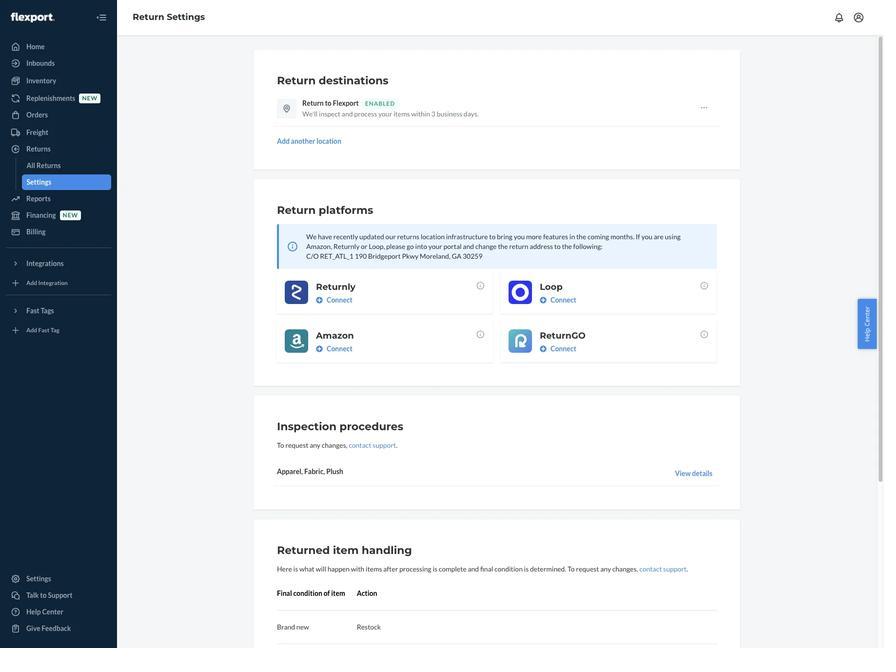 Task type: describe. For each thing, give the bounding box(es) containing it.
connect for loop
[[551, 296, 576, 304]]

returns
[[397, 233, 419, 241]]

center inside button
[[863, 307, 872, 327]]

add integration
[[26, 280, 68, 287]]

to inside button
[[40, 591, 47, 600]]

plus circle image inside connect link
[[540, 346, 547, 353]]

talk to support
[[26, 591, 72, 600]]

inbounds link
[[6, 56, 111, 71]]

fast tags button
[[6, 303, 111, 319]]

using
[[665, 233, 681, 241]]

and inside we have recently updated our returns location infrastructure to bring you more features in the coming months. if you are using amazon, returnly or loop, please go into your portal and change the return address to the following: c/o ret_atl_1 190 bridgeport pkwy moreland, ga 30259
[[463, 242, 474, 251]]

0 horizontal spatial help center
[[26, 608, 63, 616]]

returned
[[277, 544, 330, 557]]

1 vertical spatial condition
[[293, 590, 322, 598]]

portal
[[444, 242, 462, 251]]

orders link
[[6, 107, 111, 123]]

are
[[654, 233, 664, 241]]

fast inside dropdown button
[[26, 307, 39, 315]]

contact support link for inspection procedures
[[349, 441, 396, 450]]

complete
[[439, 565, 467, 573]]

add another location
[[277, 137, 341, 145]]

freight
[[26, 128, 48, 137]]

within
[[411, 110, 430, 118]]

plush
[[326, 468, 343, 476]]

open notifications image
[[833, 12, 845, 23]]

will
[[316, 565, 326, 573]]

enabled
[[365, 100, 395, 107]]

return for return settings
[[133, 12, 164, 22]]

loop,
[[369, 242, 385, 251]]

inventory link
[[6, 73, 111, 89]]

0 vertical spatial to
[[277, 441, 284, 450]]

to up inspect
[[325, 99, 331, 107]]

handling
[[362, 544, 412, 557]]

change
[[475, 242, 497, 251]]

with
[[351, 565, 364, 573]]

if
[[636, 233, 640, 241]]

we
[[306, 233, 317, 241]]

inspection
[[277, 420, 337, 434]]

after
[[383, 565, 398, 573]]

inbounds
[[26, 59, 55, 67]]

billing link
[[6, 224, 111, 240]]

reports
[[26, 195, 51, 203]]

open account menu image
[[853, 12, 865, 23]]

billing
[[26, 228, 46, 236]]

tag
[[51, 327, 59, 334]]

procedures
[[340, 420, 403, 434]]

0 vertical spatial item
[[333, 544, 359, 557]]

help inside button
[[863, 328, 872, 342]]

returngo
[[540, 331, 586, 341]]

restock
[[357, 623, 381, 631]]

view details
[[675, 470, 713, 478]]

2 is from the left
[[433, 565, 437, 573]]

return
[[509, 242, 528, 251]]

inventory
[[26, 77, 56, 85]]

1 vertical spatial item
[[331, 590, 345, 598]]

processing
[[399, 565, 431, 573]]

in
[[569, 233, 575, 241]]

3 is from the left
[[524, 565, 529, 573]]

help center link
[[6, 605, 111, 620]]

1 vertical spatial changes,
[[612, 565, 638, 573]]

0 horizontal spatial contact
[[349, 441, 371, 450]]

determined.
[[530, 565, 566, 573]]

0 vertical spatial items
[[394, 110, 410, 118]]

what
[[299, 565, 314, 573]]

add fast tag link
[[6, 323, 111, 338]]

return to flexport
[[302, 99, 359, 107]]

to request any changes, contact support .
[[277, 441, 397, 450]]

1 vertical spatial returnly
[[316, 282, 356, 293]]

final
[[277, 590, 292, 598]]

0 vertical spatial returns
[[26, 145, 51, 153]]

0 vertical spatial any
[[310, 441, 320, 450]]

connect link
[[540, 344, 709, 354]]

2 vertical spatial new
[[296, 623, 309, 631]]

plus circle image for returnly
[[316, 297, 323, 304]]

to up change
[[489, 233, 496, 241]]

more
[[526, 233, 542, 241]]

add fast tag
[[26, 327, 59, 334]]

flexport
[[333, 99, 359, 107]]

0 vertical spatial your
[[378, 110, 392, 118]]

1 vertical spatial contact
[[639, 565, 662, 573]]

return settings link
[[133, 12, 205, 22]]

connect down returngo
[[551, 345, 576, 353]]

1 vertical spatial request
[[576, 565, 599, 573]]

return for return destinations
[[277, 74, 316, 87]]

action
[[357, 590, 377, 598]]

close navigation image
[[96, 12, 107, 23]]

infrastructure
[[446, 233, 488, 241]]

orders
[[26, 111, 48, 119]]

view
[[675, 470, 691, 478]]

here is what will happen with items after processing is complete and final condition is determined. to request any changes, contact support .
[[277, 565, 688, 573]]

to down features
[[554, 242, 561, 251]]

0 vertical spatial settings link
[[22, 175, 111, 190]]

have
[[318, 233, 332, 241]]

all
[[27, 161, 35, 170]]

ga
[[452, 252, 461, 260]]

1 horizontal spatial support
[[663, 565, 687, 573]]

apparel,
[[277, 468, 303, 476]]

brand new
[[277, 623, 309, 631]]

talk
[[26, 591, 39, 600]]

help center inside button
[[863, 307, 872, 342]]

2 horizontal spatial the
[[576, 233, 586, 241]]

0 horizontal spatial items
[[366, 565, 382, 573]]

0 vertical spatial settings
[[167, 12, 205, 22]]

returns link
[[6, 141, 111, 157]]

connect button for amazon
[[316, 344, 352, 354]]

0 vertical spatial and
[[342, 110, 353, 118]]

add for add integration
[[26, 280, 37, 287]]

bridgeport
[[368, 252, 401, 260]]

1 horizontal spatial condition
[[494, 565, 523, 573]]

please
[[386, 242, 405, 251]]



Task type: vqa. For each thing, say whether or not it's contained in the screenshot.
Add Fast Tag LINK
yes



Task type: locate. For each thing, give the bounding box(es) containing it.
1 vertical spatial center
[[42, 608, 63, 616]]

0 horizontal spatial you
[[514, 233, 525, 241]]

you up return
[[514, 233, 525, 241]]

0 vertical spatial help center
[[863, 307, 872, 342]]

to
[[325, 99, 331, 107], [489, 233, 496, 241], [554, 242, 561, 251], [40, 591, 47, 600]]

2 vertical spatial settings
[[26, 575, 51, 583]]

item up happen
[[333, 544, 359, 557]]

1 vertical spatial .
[[687, 565, 688, 573]]

months.
[[610, 233, 634, 241]]

give
[[26, 625, 40, 633]]

fast left tag
[[38, 327, 49, 334]]

home link
[[6, 39, 111, 55]]

talk to support button
[[6, 588, 111, 604]]

integrations button
[[6, 256, 111, 272]]

flexport logo image
[[11, 13, 55, 22]]

and
[[342, 110, 353, 118], [463, 242, 474, 251], [468, 565, 479, 573]]

days.
[[464, 110, 479, 118]]

new for replenishments
[[82, 95, 98, 102]]

location inside button
[[317, 137, 341, 145]]

1 vertical spatial settings link
[[6, 572, 111, 587]]

1 is from the left
[[293, 565, 298, 573]]

add integration link
[[6, 276, 111, 291]]

recently
[[333, 233, 358, 241]]

0 vertical spatial condition
[[494, 565, 523, 573]]

connect button down amazon
[[316, 344, 352, 354]]

0 vertical spatial contact support link
[[349, 441, 396, 450]]

financing
[[26, 211, 56, 219]]

3
[[431, 110, 435, 118]]

0 horizontal spatial new
[[63, 212, 78, 219]]

or
[[361, 242, 367, 251]]

your up moreland,
[[428, 242, 442, 251]]

is
[[293, 565, 298, 573], [433, 565, 437, 573], [524, 565, 529, 573]]

add down fast tags
[[26, 327, 37, 334]]

request down inspection
[[285, 441, 308, 450]]

platforms
[[319, 204, 373, 217]]

the
[[576, 233, 586, 241], [498, 242, 508, 251], [562, 242, 572, 251]]

our
[[386, 233, 396, 241]]

1 vertical spatial fast
[[38, 327, 49, 334]]

to up apparel,
[[277, 441, 284, 450]]

0 vertical spatial .
[[396, 441, 397, 450]]

add for add another location
[[277, 137, 290, 145]]

connect button down loop
[[540, 296, 576, 305]]

returnly
[[333, 242, 360, 251], [316, 282, 356, 293]]

your down enabled
[[378, 110, 392, 118]]

all returns link
[[22, 158, 111, 174]]

items right with
[[366, 565, 382, 573]]

2 horizontal spatial new
[[296, 623, 309, 631]]

0 horizontal spatial support
[[373, 441, 396, 450]]

here
[[277, 565, 292, 573]]

1 horizontal spatial help center
[[863, 307, 872, 342]]

1 vertical spatial and
[[463, 242, 474, 251]]

1 horizontal spatial help
[[863, 328, 872, 342]]

0 vertical spatial changes,
[[322, 441, 347, 450]]

0 horizontal spatial condition
[[293, 590, 322, 598]]

final
[[480, 565, 493, 573]]

0 vertical spatial fast
[[26, 307, 39, 315]]

your inside we have recently updated our returns location infrastructure to bring you more features in the coming months. if you are using amazon, returnly or loop, please go into your portal and change the return address to the following: c/o ret_atl_1 190 bridgeport pkwy moreland, ga 30259
[[428, 242, 442, 251]]

go
[[407, 242, 414, 251]]

1 horizontal spatial your
[[428, 242, 442, 251]]

location up the into
[[421, 233, 445, 241]]

fast tags
[[26, 307, 54, 315]]

the down bring
[[498, 242, 508, 251]]

0 horizontal spatial any
[[310, 441, 320, 450]]

connect button for returnly
[[316, 296, 352, 305]]

0 vertical spatial center
[[863, 307, 872, 327]]

address
[[530, 242, 553, 251]]

0 horizontal spatial center
[[42, 608, 63, 616]]

settings
[[167, 12, 205, 22], [27, 178, 51, 186], [26, 575, 51, 583]]

is left the determined.
[[524, 565, 529, 573]]

1 horizontal spatial is
[[433, 565, 437, 573]]

amazon,
[[306, 242, 332, 251]]

30259
[[463, 252, 483, 260]]

connect for amazon
[[327, 345, 352, 353]]

connect for returnly
[[327, 296, 352, 304]]

and left final at the right of page
[[468, 565, 479, 573]]

0 vertical spatial new
[[82, 95, 98, 102]]

is left what
[[293, 565, 298, 573]]

help center button
[[858, 299, 877, 349]]

0 horizontal spatial to
[[277, 441, 284, 450]]

the down in
[[562, 242, 572, 251]]

add left the integration
[[26, 280, 37, 287]]

add inside "link"
[[26, 280, 37, 287]]

ret_atl_1
[[320, 252, 354, 260]]

items left within at the top left of page
[[394, 110, 410, 118]]

0 vertical spatial help
[[863, 328, 872, 342]]

location right another
[[317, 137, 341, 145]]

any
[[310, 441, 320, 450], [600, 565, 611, 573]]

add left another
[[277, 137, 290, 145]]

1 vertical spatial help
[[26, 608, 41, 616]]

settings link down all returns link
[[22, 175, 111, 190]]

center
[[863, 307, 872, 327], [42, 608, 63, 616]]

tags
[[41, 307, 54, 315]]

fast left the tags
[[26, 307, 39, 315]]

1 horizontal spatial items
[[394, 110, 410, 118]]

items
[[394, 110, 410, 118], [366, 565, 382, 573]]

connect down amazon
[[327, 345, 352, 353]]

0 horizontal spatial help
[[26, 608, 41, 616]]

of
[[324, 590, 330, 598]]

moreland,
[[420, 252, 450, 260]]

1 vertical spatial your
[[428, 242, 442, 251]]

contact support link for returned item handling
[[639, 565, 687, 573]]

0 vertical spatial location
[[317, 137, 341, 145]]

0 vertical spatial support
[[373, 441, 396, 450]]

plus circle image up amazon
[[316, 297, 323, 304]]

0 horizontal spatial the
[[498, 242, 508, 251]]

0 horizontal spatial is
[[293, 565, 298, 573]]

updated
[[359, 233, 384, 241]]

0 vertical spatial add
[[277, 137, 290, 145]]

0 horizontal spatial contact support link
[[349, 441, 396, 450]]

condition right final at the right of page
[[494, 565, 523, 573]]

2 you from the left
[[641, 233, 652, 241]]

new
[[82, 95, 98, 102], [63, 212, 78, 219], [296, 623, 309, 631]]

1 you from the left
[[514, 233, 525, 241]]

all returns
[[27, 161, 61, 170]]

1 horizontal spatial request
[[576, 565, 599, 573]]

1 vertical spatial add
[[26, 280, 37, 287]]

0 horizontal spatial request
[[285, 441, 308, 450]]

190
[[355, 252, 367, 260]]

returnly inside we have recently updated our returns location infrastructure to bring you more features in the coming months. if you are using amazon, returnly or loop, please go into your portal and change the return address to the following: c/o ret_atl_1 190 bridgeport pkwy moreland, ga 30259
[[333, 242, 360, 251]]

condition left of
[[293, 590, 322, 598]]

returnly down ret_atl_1
[[316, 282, 356, 293]]

add another location button
[[277, 137, 341, 146]]

you right if
[[641, 233, 652, 241]]

returnly down recently at the left of page
[[333, 242, 360, 251]]

request
[[285, 441, 308, 450], [576, 565, 599, 573]]

pkwy
[[402, 252, 418, 260]]

0 horizontal spatial .
[[396, 441, 397, 450]]

connect button
[[316, 296, 352, 305], [540, 296, 576, 305], [316, 344, 352, 354]]

add for add fast tag
[[26, 327, 37, 334]]

0 horizontal spatial your
[[378, 110, 392, 118]]

1 vertical spatial returns
[[36, 161, 61, 170]]

return settings
[[133, 12, 205, 22]]

new for financing
[[63, 212, 78, 219]]

0 vertical spatial returnly
[[333, 242, 360, 251]]

we'll
[[302, 110, 318, 118]]

reports link
[[6, 191, 111, 207]]

1 vertical spatial to
[[568, 565, 575, 573]]

1 horizontal spatial any
[[600, 565, 611, 573]]

settings link
[[22, 175, 111, 190], [6, 572, 111, 587]]

request right the determined.
[[576, 565, 599, 573]]

final condition of item
[[277, 590, 345, 598]]

apparel, fabric, plush
[[277, 468, 343, 476]]

c/o
[[306, 252, 319, 260]]

feedback
[[42, 625, 71, 633]]

plus circle image for amazon
[[316, 346, 323, 353]]

1 horizontal spatial new
[[82, 95, 98, 102]]

1 horizontal spatial location
[[421, 233, 445, 241]]

0 vertical spatial request
[[285, 441, 308, 450]]

connect button up amazon
[[316, 296, 352, 305]]

and down flexport
[[342, 110, 353, 118]]

plus circle image
[[316, 297, 323, 304], [540, 297, 547, 304], [316, 346, 323, 353], [540, 346, 547, 353]]

to right the determined.
[[568, 565, 575, 573]]

1 vertical spatial settings
[[27, 178, 51, 186]]

returns down freight
[[26, 145, 51, 153]]

location inside we have recently updated our returns location infrastructure to bring you more features in the coming months. if you are using amazon, returnly or loop, please go into your portal and change the return address to the following: c/o ret_atl_1 190 bridgeport pkwy moreland, ga 30259
[[421, 233, 445, 241]]

the right in
[[576, 233, 586, 241]]

is left complete
[[433, 565, 437, 573]]

and down infrastructure
[[463, 242, 474, 251]]

home
[[26, 42, 45, 51]]

item right of
[[331, 590, 345, 598]]

destinations
[[319, 74, 389, 87]]

1 horizontal spatial contact
[[639, 565, 662, 573]]

support
[[373, 441, 396, 450], [663, 565, 687, 573]]

to right talk
[[40, 591, 47, 600]]

1 horizontal spatial the
[[562, 242, 572, 251]]

0 horizontal spatial changes,
[[322, 441, 347, 450]]

return destinations
[[277, 74, 389, 87]]

1 vertical spatial items
[[366, 565, 382, 573]]

plus circle image down amazon
[[316, 346, 323, 353]]

1 horizontal spatial you
[[641, 233, 652, 241]]

return for return to flexport
[[302, 99, 324, 107]]

we have recently updated our returns location infrastructure to bring you more features in the coming months. if you are using amazon, returnly or loop, please go into your portal and change the return address to the following: c/o ret_atl_1 190 bridgeport pkwy moreland, ga 30259
[[306, 233, 681, 260]]

1 vertical spatial support
[[663, 565, 687, 573]]

return for return platforms
[[277, 204, 316, 217]]

changes,
[[322, 441, 347, 450], [612, 565, 638, 573]]

details
[[692, 470, 713, 478]]

connect up amazon
[[327, 296, 352, 304]]

1 horizontal spatial to
[[568, 565, 575, 573]]

connect button for loop
[[540, 296, 576, 305]]

bring
[[497, 233, 512, 241]]

1 vertical spatial help center
[[26, 608, 63, 616]]

2 vertical spatial and
[[468, 565, 479, 573]]

business
[[437, 110, 462, 118]]

coming
[[588, 233, 609, 241]]

.
[[396, 441, 397, 450], [687, 565, 688, 573]]

2 horizontal spatial is
[[524, 565, 529, 573]]

1 horizontal spatial contact support link
[[639, 565, 687, 573]]

fast
[[26, 307, 39, 315], [38, 327, 49, 334]]

loop
[[540, 282, 563, 293]]

1 vertical spatial contact support link
[[639, 565, 687, 573]]

returned item handling
[[277, 544, 412, 557]]

return platforms
[[277, 204, 373, 217]]

add inside button
[[277, 137, 290, 145]]

freight link
[[6, 125, 111, 140]]

plus circle image down loop
[[540, 297, 547, 304]]

1 vertical spatial new
[[63, 212, 78, 219]]

connect down loop
[[551, 296, 576, 304]]

inspect
[[319, 110, 340, 118]]

plus circle image down returngo
[[540, 346, 547, 353]]

condition
[[494, 565, 523, 573], [293, 590, 322, 598]]

give feedback button
[[6, 621, 111, 637]]

0 horizontal spatial location
[[317, 137, 341, 145]]

contact
[[349, 441, 371, 450], [639, 565, 662, 573]]

settings link up the "support"
[[6, 572, 111, 587]]

1 vertical spatial any
[[600, 565, 611, 573]]

2 vertical spatial add
[[26, 327, 37, 334]]

new right 'brand'
[[296, 623, 309, 631]]

plus circle image for loop
[[540, 297, 547, 304]]

1 horizontal spatial center
[[863, 307, 872, 327]]

1 horizontal spatial .
[[687, 565, 688, 573]]

give feedback
[[26, 625, 71, 633]]

0 vertical spatial contact
[[349, 441, 371, 450]]

new up orders link
[[82, 95, 98, 102]]

new down reports link
[[63, 212, 78, 219]]

connect
[[327, 296, 352, 304], [551, 296, 576, 304], [327, 345, 352, 353], [551, 345, 576, 353]]

1 vertical spatial location
[[421, 233, 445, 241]]

1 horizontal spatial changes,
[[612, 565, 638, 573]]

features
[[543, 233, 568, 241]]

returns right all
[[36, 161, 61, 170]]

happen
[[328, 565, 350, 573]]



